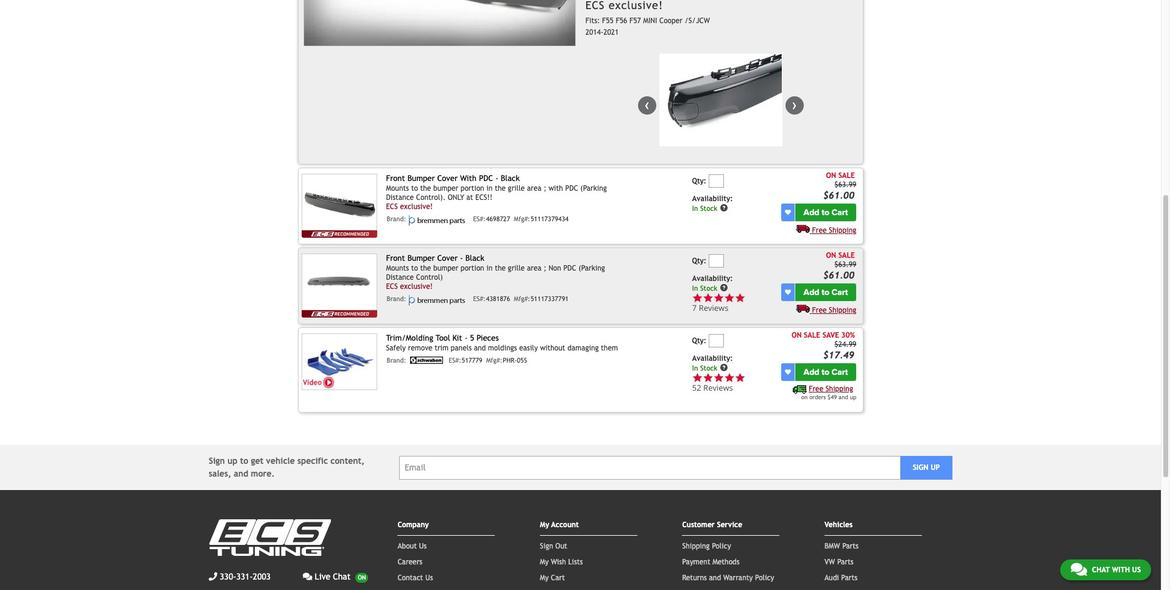 Task type: describe. For each thing, give the bounding box(es) containing it.
trim
[[435, 344, 449, 352]]

the up 4698727
[[495, 184, 506, 192]]

availability: in stock for 7
[[693, 274, 733, 292]]

my cart link
[[540, 574, 565, 582]]

contact us link
[[398, 574, 433, 582]]

517779
[[462, 356, 483, 364]]

about
[[398, 542, 417, 551]]

and inside free shipping on orders $49 and up
[[839, 394, 849, 400]]

vw parts
[[825, 558, 854, 566]]

control)
[[416, 273, 443, 281]]

bumper inside 'front bumper cover with pdc - black mounts to the bumper portion in the grille area ; with pdc (parking distance control). only at ecs!! ecs exclusive!'
[[433, 184, 459, 192]]

my cart
[[540, 574, 565, 582]]

f57
[[630, 16, 641, 25]]

non
[[549, 264, 561, 272]]

customer service
[[683, 521, 743, 529]]

area inside front bumper cover - black mounts to the bumper portion in the grille area ; non pdc (parking distance control) ecs exclusive!
[[527, 264, 542, 272]]

7 reviews
[[693, 303, 729, 314]]

to inside 'front bumper cover with pdc - black mounts to the bumper portion in the grille area ; with pdc (parking distance control). only at ecs!! ecs exclusive!'
[[411, 184, 418, 192]]

1 add to cart button from the top
[[796, 204, 857, 221]]

comments image
[[303, 573, 313, 581]]

question sign image for 7 reviews
[[720, 283, 728, 292]]

sale for 52 reviews
[[804, 331, 821, 340]]

phr-
[[503, 356, 517, 364]]

my wish lists link
[[540, 558, 583, 566]]

at
[[467, 193, 473, 202]]

30%
[[842, 331, 855, 340]]

1 vertical spatial with
[[1112, 566, 1130, 574]]

to inside front bumper cover - black mounts to the bumper portion in the grille area ; non pdc (parking distance control) ecs exclusive!
[[411, 264, 418, 272]]

2014-
[[586, 28, 604, 37]]

in for 52
[[693, 364, 698, 372]]

chat with us
[[1093, 566, 1141, 574]]

2 52 reviews link from the top
[[693, 383, 746, 393]]

parts for audi parts
[[842, 574, 858, 582]]

cover for -
[[437, 254, 458, 263]]

my account
[[540, 521, 579, 529]]

‹ link
[[638, 97, 657, 115]]

mini
[[644, 16, 657, 25]]

and inside trim/molding tool kit - 5 pieces safely remove trim panels and moldings easily without damaging them
[[474, 344, 486, 352]]

›
[[792, 97, 797, 113]]

my for my cart
[[540, 574, 549, 582]]

only
[[448, 193, 464, 202]]

free shipping for front bumper cover - black
[[812, 306, 857, 314]]

$24.99
[[835, 340, 857, 349]]

(parking inside front bumper cover - black mounts to the bumper portion in the grille area ; non pdc (parking distance control) ecs exclusive!
[[579, 264, 605, 272]]

0 vertical spatial sale
[[839, 171, 855, 180]]

tool
[[436, 334, 450, 343]]

service
[[717, 521, 743, 529]]

2021
[[604, 28, 619, 37]]

payment methods
[[683, 558, 740, 566]]

2 7 reviews link from the top
[[693, 303, 746, 314]]

5
[[470, 334, 474, 343]]

save
[[823, 331, 840, 340]]

on
[[802, 394, 808, 400]]

audi
[[825, 574, 839, 582]]

audi parts link
[[825, 574, 858, 582]]

mounts inside front bumper cover - black mounts to the bumper portion in the grille area ; non pdc (parking distance control) ecs exclusive!
[[386, 264, 409, 272]]

mounts inside 'front bumper cover with pdc - black mounts to the bumper portion in the grille area ; with pdc (parking distance control). only at ecs!! ecs exclusive!'
[[386, 184, 409, 192]]

get
[[251, 456, 264, 466]]

remove
[[408, 344, 433, 352]]

vehicle
[[266, 456, 295, 466]]

trim/molding
[[386, 334, 433, 343]]

fits: f55 f56 f57 mini cooper /s/jcw 2014-2021
[[586, 16, 710, 37]]

sale for 7 reviews
[[839, 251, 855, 260]]

availability: for 52
[[693, 354, 733, 363]]

live chat link
[[303, 571, 369, 583]]

brand: for 7 reviews
[[387, 295, 406, 302]]

add for 52 reviews
[[804, 367, 820, 377]]

1 add from the top
[[804, 207, 820, 218]]

shipping policy link
[[683, 542, 731, 551]]

up for sign up to get vehicle specific content, sales, and more.
[[228, 456, 238, 466]]

sign out
[[540, 542, 567, 551]]

portion inside front bumper cover - black mounts to the bumper portion in the grille area ; non pdc (parking distance control) ecs exclusive!
[[461, 264, 485, 272]]

stock for 7
[[701, 284, 718, 292]]

0 vertical spatial pdc
[[479, 174, 493, 183]]

qty: for 52
[[693, 337, 707, 345]]

sign out link
[[540, 542, 567, 551]]

payment
[[683, 558, 711, 566]]

chat with us link
[[1061, 560, 1152, 580]]

exclusive! inside 'front bumper cover with pdc - black mounts to the bumper portion in the grille area ; with pdc (parking distance control). only at ecs!! ecs exclusive!'
[[400, 202, 433, 211]]

es#: 4698727 mfg#: 51117379434
[[473, 215, 569, 222]]

1 stock from the top
[[701, 204, 718, 212]]

without
[[540, 344, 566, 352]]

› link
[[786, 97, 804, 115]]

to inside sign up to get vehicle specific content, sales, and more.
[[240, 456, 248, 466]]

ecs tuning recommends this product. image for front bumper cover with pdc - black
[[302, 231, 377, 238]]

ecs tuning recommends this product. image for front bumper cover - black
[[302, 310, 377, 318]]

$63.99 for front bumper cover with pdc - black
[[835, 181, 857, 189]]

account
[[552, 521, 579, 529]]

4381876
[[486, 295, 510, 302]]

1 brand: from the top
[[387, 215, 406, 222]]

on for 7 reviews
[[827, 251, 837, 260]]

trim/molding tool kit - 5 pieces link
[[386, 334, 499, 343]]

parts for bmw parts
[[843, 542, 859, 551]]

reviews for 7 reviews
[[699, 303, 729, 314]]

51117379434
[[531, 215, 569, 222]]

cart for front bumper cover - black
[[832, 287, 848, 297]]

and down "payment methods" link
[[709, 574, 721, 582]]

warranty
[[724, 574, 753, 582]]

my for my account
[[540, 521, 550, 529]]

es#4698727 - 51117379434 - front bumper cover with pdc - black  - mounts to the bumper portion in the grille area ; with pdc (parking distance control). only at ecs!! - bremmen parts - mini image
[[302, 174, 377, 231]]

$61.00 for front bumper cover - black
[[824, 270, 855, 281]]

returns
[[683, 574, 707, 582]]

audi parts
[[825, 574, 858, 582]]

Email email field
[[399, 456, 901, 480]]

front bumper cover - black link
[[386, 254, 485, 263]]

51117337791
[[531, 295, 569, 302]]

add to wish list image
[[785, 209, 791, 215]]

bremmen parts - corporate logo image for -
[[409, 295, 470, 305]]

1 vertical spatial policy
[[755, 574, 775, 582]]

/s/jcw
[[685, 16, 710, 25]]

cover for with
[[437, 174, 458, 183]]

comments image
[[1071, 562, 1088, 577]]

es#: 4381876 mfg#: 51117337791
[[473, 295, 569, 302]]

them
[[601, 344, 618, 352]]

vw parts link
[[825, 558, 854, 566]]

add to cart button for 52 reviews
[[796, 363, 857, 381]]

on for 52 reviews
[[792, 331, 802, 340]]

front bumper cover with pdc - black mounts to the bumper portion in the grille area ; with pdc (parking distance control). only at ecs!! ecs exclusive!
[[386, 174, 607, 211]]

es#4381876 - 51117337791 - front bumper cover - black  - mounts to the bumper portion in the grille area ; non pdc (parking distance control) - bremmen parts - mini image
[[302, 254, 377, 310]]

bumper for front bumper cover with pdc - black
[[408, 174, 435, 183]]

1 availability: in stock from the top
[[693, 194, 733, 212]]

us right comments image
[[1133, 566, 1141, 574]]

us for contact us
[[426, 574, 433, 582]]

sign for sign up to get vehicle specific content, sales, and more.
[[209, 456, 225, 466]]

es#517779 - phr-05s - trim/molding tool kit - 5 pieces - safely remove trim panels and moldings easily without damaging them - schwaben - audi bmw volkswagen mercedes benz mini porsche image
[[302, 334, 377, 390]]

- inside 'front bumper cover with pdc - black mounts to the bumper portion in the grille area ; with pdc (parking distance control). only at ecs!! ecs exclusive!'
[[496, 174, 499, 183]]

sign up
[[913, 463, 940, 472]]

front bumper cover - black mounts to the bumper portion in the grille area ; non pdc (parking distance control) ecs exclusive!
[[386, 254, 605, 291]]

0 vertical spatial es#:
[[473, 215, 486, 222]]

availability: in stock for 52
[[693, 354, 733, 372]]

and inside sign up to get vehicle specific content, sales, and more.
[[234, 469, 248, 479]]

in inside front bumper cover - black mounts to the bumper portion in the grille area ; non pdc (parking distance control) ecs exclusive!
[[487, 264, 493, 272]]

ecs tuning image
[[209, 519, 331, 556]]

1 horizontal spatial chat
[[1093, 566, 1110, 574]]

up inside free shipping on orders $49 and up
[[850, 394, 857, 400]]

free shipping image for $17.49
[[793, 385, 807, 394]]

qty: for 7
[[693, 257, 707, 265]]

0 horizontal spatial chat
[[333, 572, 351, 582]]

1 qty: from the top
[[693, 177, 707, 186]]

the up control).
[[420, 184, 431, 192]]

wish
[[551, 558, 566, 566]]

1 add to cart from the top
[[804, 207, 848, 218]]

0 vertical spatial mfg#:
[[514, 215, 530, 222]]

0 horizontal spatial policy
[[712, 542, 731, 551]]

more.
[[251, 469, 275, 479]]

question sign image for 52 reviews
[[720, 363, 728, 372]]

sign up to get vehicle specific content, sales, and more.
[[209, 456, 365, 479]]

grille inside front bumper cover - black mounts to the bumper portion in the grille area ; non pdc (parking distance control) ecs exclusive!
[[508, 264, 525, 272]]

sign for sign out
[[540, 542, 553, 551]]

portion inside 'front bumper cover with pdc - black mounts to the bumper portion in the grille area ; with pdc (parking distance control). only at ecs!! ecs exclusive!'
[[461, 184, 485, 192]]

brand: for 52 reviews
[[387, 356, 406, 364]]



Task type: locate. For each thing, give the bounding box(es) containing it.
- for 52
[[465, 334, 468, 343]]

1 vertical spatial front
[[386, 254, 405, 263]]

1 in from the top
[[693, 204, 698, 212]]

front right es#4381876 - 51117337791 - front bumper cover - black  - mounts to the bumper portion in the grille area ; non pdc (parking distance control) - bremmen parts - mini image
[[386, 254, 405, 263]]

free shipping
[[812, 226, 857, 235], [812, 306, 857, 314]]

1 vertical spatial availability:
[[693, 274, 733, 283]]

1 exclusive! from the top
[[400, 202, 433, 211]]

free shipping for front bumper cover with pdc - black
[[812, 226, 857, 235]]

add to cart button for 7 reviews
[[796, 283, 857, 301]]

in for 7
[[693, 284, 698, 292]]

pdc right non
[[564, 264, 577, 272]]

qty:
[[693, 177, 707, 186], [693, 257, 707, 265], [693, 337, 707, 345]]

careers
[[398, 558, 423, 566]]

parts right 'vw'
[[838, 558, 854, 566]]

0 horizontal spatial black
[[466, 254, 485, 263]]

52 reviews
[[693, 383, 733, 393]]

reviews for 52 reviews
[[704, 383, 733, 393]]

reviews
[[699, 303, 729, 314], [704, 383, 733, 393]]

the
[[420, 184, 431, 192], [495, 184, 506, 192], [420, 264, 431, 272], [495, 264, 506, 272]]

2 my from the top
[[540, 558, 549, 566]]

1 vertical spatial on
[[827, 251, 837, 260]]

lists
[[569, 558, 583, 566]]

front inside front bumper cover - black mounts to the bumper portion in the grille area ; non pdc (parking distance control) ecs exclusive!
[[386, 254, 405, 263]]

2 cover from the top
[[437, 254, 458, 263]]

us right about at the bottom left of page
[[419, 542, 427, 551]]

front for front bumper cover with pdc - black
[[386, 174, 405, 183]]

- inside trim/molding tool kit - 5 pieces safely remove trim panels and moldings easily without damaging them
[[465, 334, 468, 343]]

front bumper cover with pdc - black link
[[386, 174, 520, 183]]

stock left question sign image
[[701, 204, 718, 212]]

free shipping image for $61.00
[[796, 224, 810, 233]]

payment methods link
[[683, 558, 740, 566]]

sign inside button
[[913, 463, 929, 472]]

es#: down the panels
[[449, 356, 461, 364]]

1 add to wish list image from the top
[[785, 289, 791, 295]]

bremmen parts - corporate logo image
[[409, 215, 470, 225], [409, 295, 470, 305]]

1 vertical spatial ecs
[[386, 282, 398, 291]]

1 $63.99 from the top
[[835, 181, 857, 189]]

mfg#: for 52 reviews
[[486, 356, 503, 364]]

my left wish
[[540, 558, 549, 566]]

331-
[[236, 572, 253, 582]]

1 vertical spatial parts
[[838, 558, 854, 566]]

2 qty: from the top
[[693, 257, 707, 265]]

2 bremmen parts - corporate logo image from the top
[[409, 295, 470, 305]]

stock up "7 reviews"
[[701, 284, 718, 292]]

2 availability: in stock from the top
[[693, 274, 733, 292]]

brand: down safely
[[387, 356, 406, 364]]

exclusive! inside front bumper cover - black mounts to the bumper portion in the grille area ; non pdc (parking distance control) ecs exclusive!
[[400, 282, 433, 291]]

2 brand: from the top
[[387, 295, 406, 302]]

to up free shipping on orders $49 and up
[[822, 367, 830, 377]]

2 bumper from the top
[[408, 254, 435, 263]]

2 vertical spatial -
[[465, 334, 468, 343]]

bumper up control).
[[408, 174, 435, 183]]

1 vertical spatial grille
[[508, 264, 525, 272]]

sign inside sign up to get vehicle specific content, sales, and more.
[[209, 456, 225, 466]]

front right "es#4698727 - 51117379434 - front bumper cover with pdc - black  - mounts to the bumper portion in the grille area ; with pdc (parking distance control). only at ecs!! - bremmen parts - mini" image
[[386, 174, 405, 183]]

front for front bumper cover - black
[[386, 254, 405, 263]]

sign for sign up
[[913, 463, 929, 472]]

cart for front bumper cover with pdc - black
[[832, 207, 848, 218]]

bumper inside front bumper cover - black mounts to the bumper portion in the grille area ; non pdc (parking distance control) ecs exclusive!
[[408, 254, 435, 263]]

in up 4381876
[[487, 264, 493, 272]]

shipping policy
[[683, 542, 731, 551]]

up inside sign up to get vehicle specific content, sales, and more.
[[228, 456, 238, 466]]

1 vertical spatial reviews
[[704, 383, 733, 393]]

3 add from the top
[[804, 367, 820, 377]]

2 vertical spatial add
[[804, 367, 820, 377]]

3 add to cart from the top
[[804, 367, 848, 377]]

stock for 52
[[701, 364, 718, 372]]

on inside on sale save 30% $24.99 $17.49
[[792, 331, 802, 340]]

parts
[[843, 542, 859, 551], [838, 558, 854, 566], [842, 574, 858, 582]]

1 vertical spatial -
[[460, 254, 463, 263]]

1 vertical spatial free shipping image
[[793, 385, 807, 394]]

1 vertical spatial bumper
[[433, 264, 459, 272]]

availability: up question sign image
[[693, 194, 733, 203]]

my left account
[[540, 521, 550, 529]]

1 bremmen parts - corporate logo image from the top
[[409, 215, 470, 225]]

on
[[827, 171, 837, 180], [827, 251, 837, 260], [792, 331, 802, 340]]

1 bumper from the top
[[408, 174, 435, 183]]

in up 52
[[693, 364, 698, 372]]

cover up only
[[437, 174, 458, 183]]

0 vertical spatial parts
[[843, 542, 859, 551]]

1 vertical spatial mounts
[[386, 264, 409, 272]]

1 vertical spatial bremmen parts - corporate logo image
[[409, 295, 470, 305]]

1 vertical spatial black
[[466, 254, 485, 263]]

cover up 'control)'
[[437, 254, 458, 263]]

front inside 'front bumper cover with pdc - black mounts to the bumper portion in the grille area ; with pdc (parking distance control). only at ecs!! ecs exclusive!'
[[386, 174, 405, 183]]

damaging
[[568, 344, 599, 352]]

on sale $63.99 $61.00
[[824, 171, 857, 201], [824, 251, 857, 281]]

free shipping on orders $49 and up
[[802, 385, 857, 400]]

up for sign up
[[931, 463, 940, 472]]

1 vertical spatial (parking
[[579, 264, 605, 272]]

1 vertical spatial ecs tuning recommends this product. image
[[302, 310, 377, 318]]

question sign image up 52 reviews on the bottom right
[[720, 363, 728, 372]]

0 vertical spatial add to cart button
[[796, 204, 857, 221]]

easily
[[519, 344, 538, 352]]

ecs inside front bumper cover - black mounts to the bumper portion in the grille area ; non pdc (parking distance control) ecs exclusive!
[[386, 282, 398, 291]]

0 vertical spatial area
[[527, 184, 542, 192]]

phone image
[[209, 573, 217, 581]]

es#: left 4698727
[[473, 215, 486, 222]]

1 free shipping from the top
[[812, 226, 857, 235]]

0 vertical spatial $61.00
[[824, 190, 855, 201]]

chat right comments image
[[1093, 566, 1110, 574]]

pdc inside front bumper cover - black mounts to the bumper portion in the grille area ; non pdc (parking distance control) ecs exclusive!
[[564, 264, 577, 272]]

1 horizontal spatial up
[[850, 394, 857, 400]]

0 vertical spatial in
[[487, 184, 493, 192]]

mounts
[[386, 184, 409, 192], [386, 264, 409, 272]]

1 $61.00 from the top
[[824, 190, 855, 201]]

1 vertical spatial free shipping
[[812, 306, 857, 314]]

add right add to wish list icon
[[804, 207, 820, 218]]

bumper inside front bumper cover - black mounts to the bumper portion in the grille area ; non pdc (parking distance control) ecs exclusive!
[[433, 264, 459, 272]]

to left get
[[240, 456, 248, 466]]

bmw parts link
[[825, 542, 859, 551]]

mfg#: right 4698727
[[514, 215, 530, 222]]

3 add to cart button from the top
[[796, 363, 857, 381]]

policy up methods
[[712, 542, 731, 551]]

add to wish list image for $17.49
[[785, 369, 791, 375]]

bumper down front bumper cover - black link
[[433, 264, 459, 272]]

us
[[419, 542, 427, 551], [1133, 566, 1141, 574], [426, 574, 433, 582]]

in inside 'front bumper cover with pdc - black mounts to the bumper portion in the grille area ; with pdc (parking distance control). only at ecs!! ecs exclusive!'
[[487, 184, 493, 192]]

1 in from the top
[[487, 184, 493, 192]]

to
[[411, 184, 418, 192], [822, 207, 830, 218], [411, 264, 418, 272], [822, 287, 830, 297], [822, 367, 830, 377], [240, 456, 248, 466]]

0 horizontal spatial -
[[460, 254, 463, 263]]

add up orders
[[804, 367, 820, 377]]

distance inside front bumper cover - black mounts to the bumper portion in the grille area ; non pdc (parking distance control) ecs exclusive!
[[386, 273, 414, 281]]

1 ecs tuning recommends this product. image from the top
[[302, 231, 377, 238]]

2 availability: from the top
[[693, 274, 733, 283]]

area inside 'front bumper cover with pdc - black mounts to the bumper portion in the grille area ; with pdc (parking distance control). only at ecs!! ecs exclusive!'
[[527, 184, 542, 192]]

methods
[[713, 558, 740, 566]]

pdc right with
[[479, 174, 493, 183]]

;
[[544, 184, 547, 192], [544, 264, 547, 272]]

bumper up 'control)'
[[408, 254, 435, 263]]

in up 'ecs!!'
[[487, 184, 493, 192]]

black inside 'front bumper cover with pdc - black mounts to the bumper portion in the grille area ; with pdc (parking distance control). only at ecs!! ecs exclusive!'
[[501, 174, 520, 183]]

1 vertical spatial on sale $63.99 $61.00
[[824, 251, 857, 281]]

on sale save 30% $24.99 $17.49
[[792, 331, 857, 360]]

3 availability: in stock from the top
[[693, 354, 733, 372]]

1 vertical spatial free
[[812, 306, 827, 314]]

es#: for 7 reviews
[[473, 295, 486, 302]]

mfg#: right 4381876
[[514, 295, 530, 302]]

(parking inside 'front bumper cover with pdc - black mounts to the bumper portion in the grille area ; with pdc (parking distance control). only at ecs!! ecs exclusive!'
[[581, 184, 607, 192]]

1 area from the top
[[527, 184, 542, 192]]

add for 7 reviews
[[804, 287, 820, 297]]

2 ecs from the top
[[386, 282, 398, 291]]

2 vertical spatial add to cart button
[[796, 363, 857, 381]]

1 vertical spatial add to cart
[[804, 287, 848, 297]]

free shipping image
[[796, 224, 810, 233], [793, 385, 807, 394]]

bmw
[[825, 542, 840, 551]]

0 vertical spatial bremmen parts - corporate logo image
[[409, 215, 470, 225]]

0 vertical spatial front
[[386, 174, 405, 183]]

schwaben - corporate logo image
[[409, 356, 445, 364]]

mfg#: for 7 reviews
[[514, 295, 530, 302]]

0 vertical spatial on sale $63.99 $61.00
[[824, 171, 857, 201]]

2 $61.00 from the top
[[824, 270, 855, 281]]

0 vertical spatial in
[[693, 204, 698, 212]]

trim/molding tool kit - 5 pieces safely remove trim panels and moldings easily without damaging them
[[386, 334, 618, 352]]

None text field
[[709, 254, 724, 268], [709, 334, 724, 348], [709, 254, 724, 268], [709, 334, 724, 348]]

brand: up trim/molding
[[387, 295, 406, 302]]

2 bumper from the top
[[433, 264, 459, 272]]

ecs tuning recommends this product. image
[[302, 231, 377, 238], [302, 310, 377, 318]]

0 vertical spatial bumper
[[408, 174, 435, 183]]

bumper inside 'front bumper cover with pdc - black mounts to the bumper portion in the grille area ; with pdc (parking distance control). only at ecs!! ecs exclusive!'
[[408, 174, 435, 183]]

add to wish list image for $61.00
[[785, 289, 791, 295]]

with up 51117379434
[[549, 184, 563, 192]]

$17.49
[[824, 349, 855, 360]]

cart right add to wish list icon
[[832, 207, 848, 218]]

vehicles
[[825, 521, 853, 529]]

0 vertical spatial qty:
[[693, 177, 707, 186]]

bremmen parts - corporate logo image for with
[[409, 215, 470, 225]]

my wish lists
[[540, 558, 583, 566]]

0 vertical spatial exclusive!
[[400, 202, 433, 211]]

1 ; from the top
[[544, 184, 547, 192]]

05s
[[517, 356, 527, 364]]

2 mounts from the top
[[386, 264, 409, 272]]

moldings
[[488, 344, 517, 352]]

add to wish list image
[[785, 289, 791, 295], [785, 369, 791, 375]]

live chat
[[315, 572, 351, 582]]

0 vertical spatial portion
[[461, 184, 485, 192]]

ecs tuning recommends this product. image up es#4381876 - 51117337791 - front bumper cover - black  - mounts to the bumper portion in the grille area ; non pdc (parking distance control) - bremmen parts - mini image
[[302, 231, 377, 238]]

1 vertical spatial mfg#:
[[514, 295, 530, 302]]

2 ; from the top
[[544, 264, 547, 272]]

availability: up 52 reviews on the bottom right
[[693, 354, 733, 363]]

1 cover from the top
[[437, 174, 458, 183]]

3 brand: from the top
[[387, 356, 406, 364]]

content,
[[331, 456, 365, 466]]

1 availability: from the top
[[693, 194, 733, 203]]

3 in from the top
[[693, 364, 698, 372]]

and right $49
[[839, 394, 849, 400]]

0 vertical spatial reviews
[[699, 303, 729, 314]]

1 vertical spatial question sign image
[[720, 363, 728, 372]]

1 horizontal spatial policy
[[755, 574, 775, 582]]

bumper down front bumper cover with pdc - black link
[[433, 184, 459, 192]]

portion down front bumper cover - black link
[[461, 264, 485, 272]]

1 vertical spatial my
[[540, 558, 549, 566]]

2 horizontal spatial -
[[496, 174, 499, 183]]

$49
[[828, 394, 837, 400]]

bumper for front bumper cover - black
[[408, 254, 435, 263]]

us for about us
[[419, 542, 427, 551]]

distance left 'control)'
[[386, 273, 414, 281]]

es#: 517779 mfg#: phr-05s
[[449, 356, 527, 364]]

cooper
[[660, 16, 683, 25]]

distance inside 'front bumper cover with pdc - black mounts to the bumper portion in the grille area ; with pdc (parking distance control). only at ecs!! ecs exclusive!'
[[386, 193, 414, 202]]

sale inside on sale save 30% $24.99 $17.49
[[804, 331, 821, 340]]

up inside button
[[931, 463, 940, 472]]

exclusive! down 'control)'
[[400, 282, 433, 291]]

2 grille from the top
[[508, 264, 525, 272]]

the up 'control)'
[[420, 264, 431, 272]]

free for front bumper cover - black
[[812, 306, 827, 314]]

cart
[[832, 207, 848, 218], [832, 287, 848, 297], [832, 367, 848, 377], [551, 574, 565, 582]]

; up 51117379434
[[544, 184, 547, 192]]

contact
[[398, 574, 423, 582]]

exclusive! down control).
[[400, 202, 433, 211]]

us right contact
[[426, 574, 433, 582]]

None text field
[[709, 175, 724, 188]]

careers link
[[398, 558, 423, 566]]

2 question sign image from the top
[[720, 363, 728, 372]]

1 vertical spatial availability: in stock
[[693, 274, 733, 292]]

to up control).
[[411, 184, 418, 192]]

2 horizontal spatial up
[[931, 463, 940, 472]]

2 free shipping from the top
[[812, 306, 857, 314]]

availability: for 7
[[693, 274, 733, 283]]

with right comments image
[[1112, 566, 1130, 574]]

to right add to wish list icon
[[822, 207, 830, 218]]

policy right warranty
[[755, 574, 775, 582]]

2 in from the top
[[693, 284, 698, 292]]

free shipping image
[[796, 304, 810, 313]]

bremmen parts - corporate logo image down 'control)'
[[409, 295, 470, 305]]

company
[[398, 521, 429, 529]]

2 vertical spatial sale
[[804, 331, 821, 340]]

1 ecs from the top
[[386, 202, 398, 211]]

2 area from the top
[[527, 264, 542, 272]]

star image
[[693, 293, 703, 303], [714, 293, 725, 303], [725, 293, 735, 303], [735, 293, 746, 303], [693, 372, 703, 383], [714, 372, 725, 383]]

stock
[[701, 204, 718, 212], [701, 284, 718, 292], [701, 364, 718, 372]]

add to cart button right add to wish list icon
[[796, 204, 857, 221]]

ecs inside 'front bumper cover with pdc - black mounts to the bumper portion in the grille area ; with pdc (parking distance control). only at ecs!! ecs exclusive!'
[[386, 202, 398, 211]]

2 on sale $63.99 $61.00 from the top
[[824, 251, 857, 281]]

0 vertical spatial policy
[[712, 542, 731, 551]]

ecs right "es#4698727 - 51117379434 - front bumper cover with pdc - black  - mounts to the bumper portion in the grille area ; with pdc (parking distance control). only at ecs!! - bremmen parts - mini" image
[[386, 202, 398, 211]]

question sign image
[[720, 204, 728, 212]]

1 vertical spatial add
[[804, 287, 820, 297]]

distance left control).
[[386, 193, 414, 202]]

mfg#: down moldings
[[486, 356, 503, 364]]

3 stock from the top
[[701, 364, 718, 372]]

parts for vw parts
[[838, 558, 854, 566]]

1 horizontal spatial -
[[465, 334, 468, 343]]

0 vertical spatial mounts
[[386, 184, 409, 192]]

area left non
[[527, 264, 542, 272]]

add to cart for 52 reviews
[[804, 367, 848, 377]]

1 vertical spatial in
[[693, 284, 698, 292]]

vw
[[825, 558, 835, 566]]

0 vertical spatial stock
[[701, 204, 718, 212]]

portion up at
[[461, 184, 485, 192]]

grille up es#: 4381876 mfg#: 51117337791
[[508, 264, 525, 272]]

sale
[[839, 171, 855, 180], [839, 251, 855, 260], [804, 331, 821, 340]]

parts right the bmw
[[843, 542, 859, 551]]

cover inside 'front bumper cover with pdc - black mounts to the bumper portion in the grille area ; with pdc (parking distance control). only at ecs!! ecs exclusive!'
[[437, 174, 458, 183]]

chat
[[1093, 566, 1110, 574], [333, 572, 351, 582]]

with inside 'front bumper cover with pdc - black mounts to the bumper portion in the grille area ; with pdc (parking distance control). only at ecs!! ecs exclusive!'
[[549, 184, 563, 192]]

2 add to cart from the top
[[804, 287, 848, 297]]

$63.99 for front bumper cover - black
[[835, 260, 857, 269]]

‹
[[645, 97, 650, 113]]

customer
[[683, 521, 715, 529]]

1 vertical spatial in
[[487, 264, 493, 272]]

1 vertical spatial area
[[527, 264, 542, 272]]

1 vertical spatial sale
[[839, 251, 855, 260]]

and down the pieces
[[474, 344, 486, 352]]

0 vertical spatial (parking
[[581, 184, 607, 192]]

0 vertical spatial free shipping
[[812, 226, 857, 235]]

0 vertical spatial ecs tuning recommends this product. image
[[302, 231, 377, 238]]

to up 'control)'
[[411, 264, 418, 272]]

1 horizontal spatial black
[[501, 174, 520, 183]]

0 vertical spatial availability:
[[693, 194, 733, 203]]

pdc up 51117379434
[[565, 184, 578, 192]]

$61.00 for front bumper cover with pdc - black
[[824, 190, 855, 201]]

reviews right "7"
[[699, 303, 729, 314]]

0 vertical spatial grille
[[508, 184, 525, 192]]

2003
[[253, 572, 271, 582]]

f56
[[616, 16, 628, 25]]

; left non
[[544, 264, 547, 272]]

reviews right 52
[[704, 383, 733, 393]]

1 portion from the top
[[461, 184, 485, 192]]

1 my from the top
[[540, 521, 550, 529]]

free
[[812, 226, 827, 235], [812, 306, 827, 314], [809, 385, 824, 393]]

free inside free shipping on orders $49 and up
[[809, 385, 824, 393]]

1 vertical spatial cover
[[437, 254, 458, 263]]

free for front bumper cover with pdc - black
[[812, 226, 827, 235]]

sign up button
[[901, 456, 953, 480]]

add to cart button up free shipping on orders $49 and up
[[796, 363, 857, 381]]

; inside 'front bumper cover with pdc - black mounts to the bumper portion in the grille area ; with pdc (parking distance control). only at ecs!! ecs exclusive!'
[[544, 184, 547, 192]]

2 horizontal spatial sign
[[913, 463, 929, 472]]

; inside front bumper cover - black mounts to the bumper portion in the grille area ; non pdc (parking distance control) ecs exclusive!
[[544, 264, 547, 272]]

1 horizontal spatial sign
[[540, 542, 553, 551]]

add to cart button up free shipping icon at the bottom right of page
[[796, 283, 857, 301]]

cover
[[437, 174, 458, 183], [437, 254, 458, 263]]

2 add to wish list image from the top
[[785, 369, 791, 375]]

1 vertical spatial pdc
[[565, 184, 578, 192]]

add to cart for 7 reviews
[[804, 287, 848, 297]]

out
[[556, 542, 567, 551]]

shipping
[[829, 226, 857, 235], [829, 306, 857, 314], [826, 385, 854, 393], [683, 542, 710, 551]]

safely
[[386, 344, 406, 352]]

es#: left 4381876
[[473, 295, 486, 302]]

1 front from the top
[[386, 174, 405, 183]]

mounts down front bumper cover - black link
[[386, 264, 409, 272]]

2 distance from the top
[[386, 273, 414, 281]]

0 vertical spatial -
[[496, 174, 499, 183]]

availability: up "7 reviews"
[[693, 274, 733, 283]]

1 vertical spatial stock
[[701, 284, 718, 292]]

2 in from the top
[[487, 264, 493, 272]]

1 7 reviews link from the top
[[693, 293, 779, 314]]

0 horizontal spatial with
[[549, 184, 563, 192]]

7 reviews link
[[693, 293, 779, 314], [693, 303, 746, 314]]

kit
[[453, 334, 462, 343]]

in up "7"
[[693, 284, 698, 292]]

area up es#: 4698727 mfg#: 51117379434
[[527, 184, 542, 192]]

1 distance from the top
[[386, 193, 414, 202]]

question sign image
[[720, 283, 728, 292], [720, 363, 728, 372]]

2 vertical spatial in
[[693, 364, 698, 372]]

cart for trim/molding tool kit - 5 pieces
[[832, 367, 848, 377]]

returns and warranty policy
[[683, 574, 775, 582]]

1 question sign image from the top
[[720, 283, 728, 292]]

mfg#:
[[514, 215, 530, 222], [514, 295, 530, 302], [486, 356, 503, 364]]

fits:
[[586, 16, 600, 25]]

to up save
[[822, 287, 830, 297]]

question sign image up "7 reviews"
[[720, 283, 728, 292]]

live
[[315, 572, 331, 582]]

52 reviews link
[[693, 372, 779, 393], [693, 383, 746, 393]]

parts right audi
[[842, 574, 858, 582]]

es#: for 52 reviews
[[449, 356, 461, 364]]

2 front from the top
[[386, 254, 405, 263]]

2 vertical spatial es#:
[[449, 356, 461, 364]]

3 availability: from the top
[[693, 354, 733, 363]]

bremmen parts - corporate logo image down control).
[[409, 215, 470, 225]]

about us link
[[398, 542, 427, 551]]

1 52 reviews link from the top
[[693, 372, 779, 393]]

specific
[[298, 456, 328, 466]]

1 bumper from the top
[[433, 184, 459, 192]]

2 portion from the top
[[461, 264, 485, 272]]

and right sales,
[[234, 469, 248, 479]]

1 grille from the top
[[508, 184, 525, 192]]

the up 4381876
[[495, 264, 506, 272]]

1 on sale $63.99 $61.00 from the top
[[824, 171, 857, 201]]

2 vertical spatial free
[[809, 385, 824, 393]]

2 ecs tuning recommends this product. image from the top
[[302, 310, 377, 318]]

chat right live
[[333, 572, 351, 582]]

- inside front bumper cover - black mounts to the bumper portion in the grille area ; non pdc (parking distance control) ecs exclusive!
[[460, 254, 463, 263]]

black inside front bumper cover - black mounts to the bumper portion in the grille area ; non pdc (parking distance control) ecs exclusive!
[[466, 254, 485, 263]]

2 vertical spatial brand:
[[387, 356, 406, 364]]

pieces
[[477, 334, 499, 343]]

1 vertical spatial brand:
[[387, 295, 406, 302]]

panels
[[451, 344, 472, 352]]

add to cart up free shipping icon at the bottom right of page
[[804, 287, 848, 297]]

2 exclusive! from the top
[[400, 282, 433, 291]]

my down the my wish lists link
[[540, 574, 549, 582]]

0 vertical spatial add
[[804, 207, 820, 218]]

my for my wish lists
[[540, 558, 549, 566]]

0 vertical spatial $63.99
[[835, 181, 857, 189]]

1 mounts from the top
[[386, 184, 409, 192]]

$61.00
[[824, 190, 855, 201], [824, 270, 855, 281]]

on sale $63.99 $61.00 for front bumper cover with pdc - black
[[824, 171, 857, 201]]

0 vertical spatial add to cart
[[804, 207, 848, 218]]

ecs down front bumper cover - black link
[[386, 282, 398, 291]]

star image
[[703, 293, 714, 303], [703, 372, 714, 383], [725, 372, 735, 383], [735, 372, 746, 383]]

2 vertical spatial my
[[540, 574, 549, 582]]

add to cart right add to wish list icon
[[804, 207, 848, 218]]

ecs tuning recommends this product. image up "es#517779 - phr-05s - trim/molding tool kit - 5 pieces - safely remove trim panels and moldings easily without damaging them - schwaben - audi bmw volkswagen mercedes benz mini porsche" image
[[302, 310, 377, 318]]

1 vertical spatial exclusive!
[[400, 282, 433, 291]]

2 add from the top
[[804, 287, 820, 297]]

0 vertical spatial add to wish list image
[[785, 289, 791, 295]]

es#:
[[473, 215, 486, 222], [473, 295, 486, 302], [449, 356, 461, 364]]

cart up 30%
[[832, 287, 848, 297]]

on sale $63.99 $61.00 for front bumper cover - black
[[824, 251, 857, 281]]

bmw parts
[[825, 542, 859, 551]]

- for 7
[[460, 254, 463, 263]]

330-
[[220, 572, 236, 582]]

2 stock from the top
[[701, 284, 718, 292]]

1 vertical spatial add to cart button
[[796, 283, 857, 301]]

2 vertical spatial qty:
[[693, 337, 707, 345]]

2 vertical spatial mfg#:
[[486, 356, 503, 364]]

in
[[693, 204, 698, 212], [693, 284, 698, 292], [693, 364, 698, 372]]

add to cart up free shipping on orders $49 and up
[[804, 367, 848, 377]]

2 vertical spatial pdc
[[564, 264, 577, 272]]

3 my from the top
[[540, 574, 549, 582]]

2 vertical spatial add to cart
[[804, 367, 848, 377]]

0 vertical spatial free
[[812, 226, 827, 235]]

cart down wish
[[551, 574, 565, 582]]

1 vertical spatial portion
[[461, 264, 485, 272]]

cover inside front bumper cover - black mounts to the bumper portion in the grille area ; non pdc (parking distance control) ecs exclusive!
[[437, 254, 458, 263]]

sales,
[[209, 469, 231, 479]]

grille up es#: 4698727 mfg#: 51117379434
[[508, 184, 525, 192]]

0 vertical spatial on
[[827, 171, 837, 180]]

0 vertical spatial availability: in stock
[[693, 194, 733, 212]]

0 vertical spatial with
[[549, 184, 563, 192]]

grille inside 'front bumper cover with pdc - black mounts to the bumper portion in the grille area ; with pdc (parking distance control). only at ecs!! ecs exclusive!'
[[508, 184, 525, 192]]

3 qty: from the top
[[693, 337, 707, 345]]

2 add to cart button from the top
[[796, 283, 857, 301]]

add up free shipping icon at the bottom right of page
[[804, 287, 820, 297]]

in left question sign image
[[693, 204, 698, 212]]

shipping inside free shipping on orders $49 and up
[[826, 385, 854, 393]]

stock up 52 reviews on the bottom right
[[701, 364, 718, 372]]

control).
[[416, 193, 446, 202]]

brand: up front bumper cover - black link
[[387, 215, 406, 222]]

mounts down front bumper cover with pdc - black link
[[386, 184, 409, 192]]

0 horizontal spatial sign
[[209, 456, 225, 466]]

cart down $17.49
[[832, 367, 848, 377]]

with
[[549, 184, 563, 192], [1112, 566, 1130, 574]]

2 $63.99 from the top
[[835, 260, 857, 269]]

0 vertical spatial free shipping image
[[796, 224, 810, 233]]

1 vertical spatial $63.99
[[835, 260, 857, 269]]

1 vertical spatial bumper
[[408, 254, 435, 263]]



Task type: vqa. For each thing, say whether or not it's contained in the screenshot.
The Search image
no



